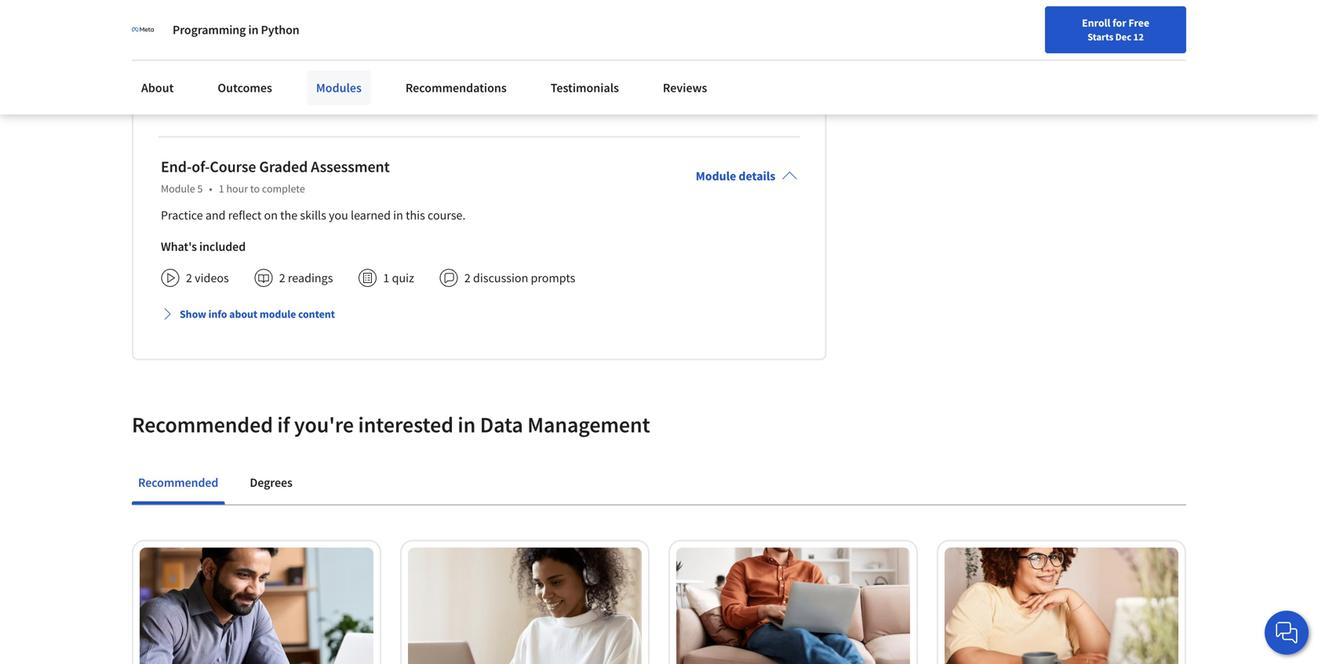Task type: describe. For each thing, give the bounding box(es) containing it.
1 quiz
[[383, 271, 414, 286]]

recommendations
[[406, 80, 507, 96]]

show info about module content
[[180, 307, 335, 322]]

about link
[[132, 71, 183, 105]]

complete
[[262, 182, 305, 196]]

content
[[298, 307, 335, 322]]

english
[[1017, 18, 1055, 33]]

dec
[[1116, 31, 1132, 43]]

0 vertical spatial in
[[248, 22, 259, 38]]

7
[[285, 48, 292, 63]]

meta image
[[132, 19, 154, 41]]

end-
[[161, 157, 192, 177]]

info
[[208, 307, 227, 322]]

course
[[210, 157, 256, 177]]

2 for 2 programming assignments
[[487, 48, 494, 63]]

interested
[[358, 411, 453, 439]]

reflect
[[228, 208, 262, 223]]

learned
[[351, 208, 391, 223]]

outcomes link
[[208, 71, 282, 105]]

this
[[406, 208, 425, 223]]

of-
[[192, 157, 210, 177]]

4 quizzes
[[390, 48, 437, 63]]

show notifications image
[[1106, 20, 1125, 38]]

included for 2 videos
[[199, 239, 246, 255]]

prompts
[[531, 271, 575, 286]]

about
[[141, 80, 174, 96]]

details
[[739, 168, 776, 184]]

7 readings
[[285, 48, 339, 63]]

degrees button
[[244, 464, 299, 502]]

starts
[[1088, 31, 1114, 43]]

recommendations link
[[396, 71, 516, 105]]

what's for 2
[[161, 239, 197, 255]]

quiz
[[392, 271, 414, 286]]

recommended button
[[132, 464, 225, 502]]

4
[[390, 48, 396, 63]]

•
[[209, 182, 212, 196]]

prompt
[[753, 48, 793, 63]]

assignments
[[570, 48, 637, 63]]

readings for 7 readings
[[294, 48, 339, 63]]

you're
[[294, 411, 354, 439]]

skills
[[300, 208, 326, 223]]

2 for 2 videos
[[186, 271, 192, 286]]

5
[[197, 182, 203, 196]]

discussion for prompt
[[695, 48, 751, 63]]

enroll for free starts dec 12
[[1082, 16, 1150, 43]]

the
[[280, 208, 298, 223]]

17 videos
[[186, 48, 235, 63]]

2 discussion prompts
[[464, 271, 575, 286]]

assessment
[[311, 157, 390, 177]]

recommended for recommended if you're interested in data management
[[132, 411, 273, 439]]

practice and reflect on the skills you learned in this course.
[[161, 208, 466, 223]]

practice
[[161, 208, 203, 223]]

12
[[1134, 31, 1144, 43]]

1 inside end-of-course graded assessment module 5 • 1 hour to complete
[[219, 182, 224, 196]]

1 for 1 discussion prompt
[[687, 48, 693, 63]]



Task type: locate. For each thing, give the bounding box(es) containing it.
what's up 17
[[161, 16, 197, 32]]

discussion left prompt
[[695, 48, 751, 63]]

enroll
[[1082, 16, 1111, 30]]

chat with us image
[[1274, 621, 1300, 646]]

readings up content
[[288, 271, 333, 286]]

what's down practice at the left top of page
[[161, 239, 197, 255]]

videos right 17
[[201, 48, 235, 63]]

show
[[180, 307, 206, 322]]

0 horizontal spatial module
[[161, 182, 195, 196]]

info about module content element
[[161, 71, 798, 115]]

module details
[[696, 168, 776, 184]]

1 what's from the top
[[161, 16, 197, 32]]

1
[[687, 48, 693, 63], [219, 182, 224, 196], [383, 271, 390, 286]]

1 horizontal spatial 1
[[383, 271, 390, 286]]

0 vertical spatial readings
[[294, 48, 339, 63]]

0 vertical spatial discussion
[[695, 48, 751, 63]]

0 horizontal spatial 1
[[219, 182, 224, 196]]

hour
[[226, 182, 248, 196]]

0 vertical spatial included
[[199, 16, 246, 32]]

2 for 2 discussion prompts
[[464, 271, 471, 286]]

1 vertical spatial readings
[[288, 271, 333, 286]]

1 discussion prompt
[[687, 48, 793, 63]]

recommended inside button
[[138, 475, 218, 491]]

data
[[480, 411, 523, 439]]

2 up info about module content element
[[487, 48, 494, 63]]

what's included
[[161, 16, 246, 32], [161, 239, 246, 255]]

1 up reviews link on the top of page
[[687, 48, 693, 63]]

1 vertical spatial what's included
[[161, 239, 246, 255]]

modules
[[316, 80, 362, 96]]

videos for 17 videos
[[201, 48, 235, 63]]

module left details
[[696, 168, 736, 184]]

degrees
[[250, 475, 293, 491]]

testimonials
[[551, 80, 619, 96]]

1 horizontal spatial in
[[393, 208, 403, 223]]

module down end-
[[161, 182, 195, 196]]

show info about module content button
[[155, 300, 341, 329]]

2 horizontal spatial 1
[[687, 48, 693, 63]]

course.
[[428, 208, 466, 223]]

recommended
[[132, 411, 273, 439], [138, 475, 218, 491]]

in left this
[[393, 208, 403, 223]]

None search field
[[224, 10, 600, 41]]

1 left quiz
[[383, 271, 390, 286]]

what's for 17
[[161, 16, 197, 32]]

included for 17 videos
[[199, 16, 246, 32]]

about
[[229, 307, 258, 322]]

recommended for recommended
[[138, 475, 218, 491]]

1 vertical spatial videos
[[195, 271, 229, 286]]

for
[[1113, 16, 1127, 30]]

0 vertical spatial what's included
[[161, 16, 246, 32]]

videos
[[201, 48, 235, 63], [195, 271, 229, 286]]

1 vertical spatial 1
[[219, 182, 224, 196]]

you
[[329, 208, 348, 223]]

python
[[261, 22, 299, 38]]

1 vertical spatial included
[[199, 239, 246, 255]]

in left data at the left bottom of page
[[458, 411, 476, 439]]

readings right 7
[[294, 48, 339, 63]]

1 vertical spatial what's
[[161, 239, 197, 255]]

to
[[250, 182, 260, 196]]

recommendation tabs tab list
[[132, 464, 1187, 505]]

2 what's included from the top
[[161, 239, 246, 255]]

17
[[186, 48, 198, 63]]

0 horizontal spatial discussion
[[473, 271, 528, 286]]

if
[[277, 411, 290, 439]]

english button
[[989, 0, 1084, 51]]

free
[[1129, 16, 1150, 30]]

module
[[260, 307, 296, 322]]

reviews
[[663, 80, 707, 96]]

0 vertical spatial 1
[[687, 48, 693, 63]]

what's included up 2 videos
[[161, 239, 246, 255]]

2 programming assignments
[[487, 48, 637, 63]]

1 vertical spatial in
[[393, 208, 403, 223]]

graded
[[259, 157, 308, 177]]

management
[[528, 411, 650, 439]]

1 vertical spatial discussion
[[473, 271, 528, 286]]

2 for 2 readings
[[279, 271, 285, 286]]

on
[[264, 208, 278, 223]]

modules link
[[307, 71, 371, 105]]

programming
[[173, 22, 246, 38]]

module inside end-of-course graded assessment module 5 • 1 hour to complete
[[161, 182, 195, 196]]

2 included from the top
[[199, 239, 246, 255]]

included down and
[[199, 239, 246, 255]]

videos for 2 videos
[[195, 271, 229, 286]]

testimonials link
[[541, 71, 629, 105]]

what's included for 2
[[161, 239, 246, 255]]

1 for 1 quiz
[[383, 271, 390, 286]]

2 what's from the top
[[161, 239, 197, 255]]

module
[[696, 168, 736, 184], [161, 182, 195, 196]]

2
[[487, 48, 494, 63], [186, 271, 192, 286], [279, 271, 285, 286], [464, 271, 471, 286]]

what's
[[161, 16, 197, 32], [161, 239, 197, 255]]

what's included up 17 videos
[[161, 16, 246, 32]]

in left python
[[248, 22, 259, 38]]

discussion left prompts
[[473, 271, 528, 286]]

1 horizontal spatial module
[[696, 168, 736, 184]]

videos up info
[[195, 271, 229, 286]]

reviews link
[[654, 71, 717, 105]]

2 up the module
[[279, 271, 285, 286]]

readings
[[294, 48, 339, 63], [288, 271, 333, 286]]

1 what's included from the top
[[161, 16, 246, 32]]

discussion for prompts
[[473, 271, 528, 286]]

0 vertical spatial recommended
[[132, 411, 273, 439]]

1 included from the top
[[199, 16, 246, 32]]

0 horizontal spatial in
[[248, 22, 259, 38]]

0 vertical spatial what's
[[161, 16, 197, 32]]

included
[[199, 16, 246, 32], [199, 239, 246, 255]]

2 vertical spatial in
[[458, 411, 476, 439]]

0 vertical spatial videos
[[201, 48, 235, 63]]

1 horizontal spatial discussion
[[695, 48, 751, 63]]

programming
[[496, 48, 568, 63]]

and
[[205, 208, 226, 223]]

2 right quiz
[[464, 271, 471, 286]]

2 horizontal spatial in
[[458, 411, 476, 439]]

in
[[248, 22, 259, 38], [393, 208, 403, 223], [458, 411, 476, 439]]

2 videos
[[186, 271, 229, 286]]

quizzes
[[398, 48, 437, 63]]

2 readings
[[279, 271, 333, 286]]

recommended if you're interested in data management
[[132, 411, 650, 439]]

1 vertical spatial recommended
[[138, 475, 218, 491]]

discussion
[[695, 48, 751, 63], [473, 271, 528, 286]]

2 vertical spatial 1
[[383, 271, 390, 286]]

readings for 2 readings
[[288, 271, 333, 286]]

1 right •
[[219, 182, 224, 196]]

2 up "show"
[[186, 271, 192, 286]]

what's included for 17
[[161, 16, 246, 32]]

included up 17 videos
[[199, 16, 246, 32]]

programming in python
[[173, 22, 299, 38]]

end-of-course graded assessment module 5 • 1 hour to complete
[[161, 157, 390, 196]]

outcomes
[[218, 80, 272, 96]]



Task type: vqa. For each thing, say whether or not it's contained in the screenshot.
the topmost 'WHAT'S'
yes



